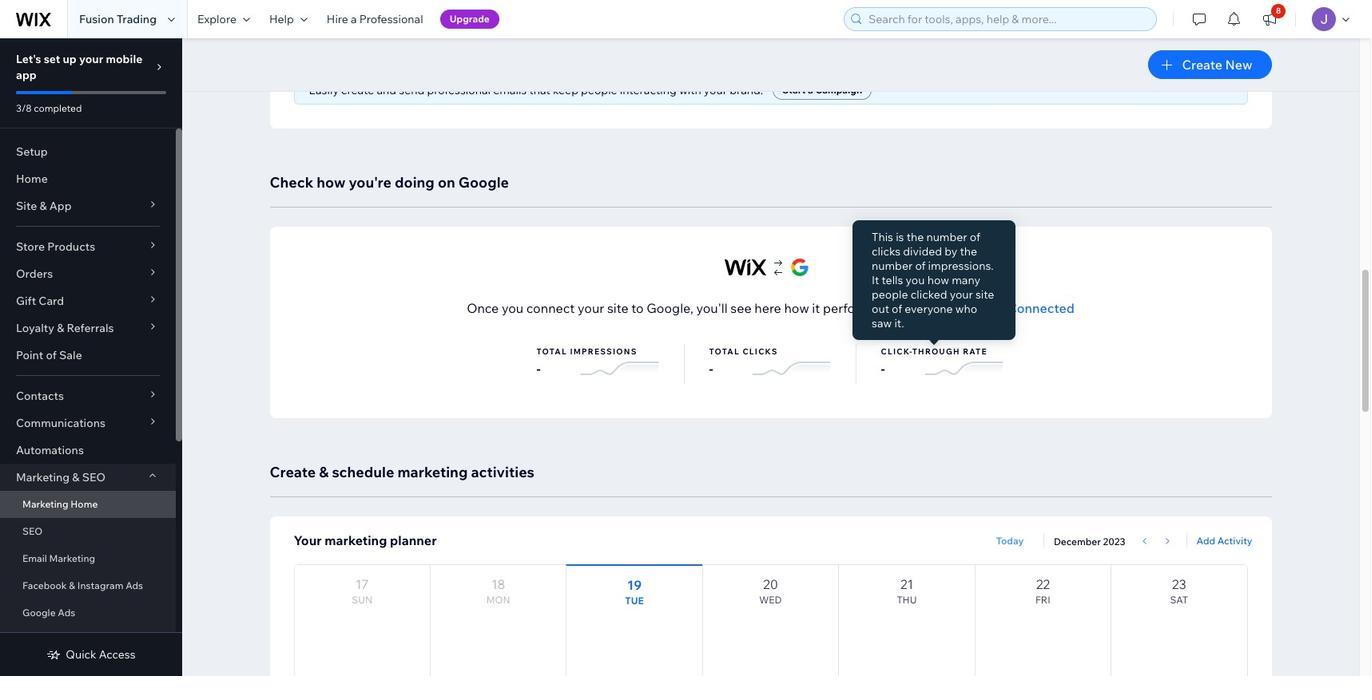Task type: describe. For each thing, give the bounding box(es) containing it.
add
[[1197, 535, 1216, 547]]

marketing & seo
[[16, 471, 106, 485]]

loyalty
[[16, 321, 54, 336]]

doing
[[395, 173, 435, 192]]

total impressions
[[537, 347, 637, 357]]

total for total clicks
[[709, 347, 740, 357]]

facebook
[[22, 580, 67, 592]]

referrals
[[67, 321, 114, 336]]

20
[[763, 577, 778, 593]]

17 sun
[[352, 577, 372, 607]]

your inside the this is the number of clicks divided by the number of impressions. it tells you how many people clicked your site out of everyone who saw it.
[[950, 288, 973, 302]]

point of sale
[[16, 348, 82, 363]]

0 vertical spatial ads
[[126, 580, 143, 592]]

your right connect
[[578, 300, 604, 316]]

and
[[377, 83, 396, 97]]

20 wed
[[759, 577, 782, 607]]

22 fri
[[1036, 577, 1051, 607]]

- orders
[[847, 26, 884, 58]]

connected
[[1008, 300, 1075, 316]]

who
[[956, 302, 978, 316]]

- delivered
[[366, 26, 415, 58]]

3/8 completed
[[16, 102, 82, 114]]

clicked
[[687, 44, 725, 58]]

communications button
[[0, 410, 176, 437]]

in
[[881, 300, 891, 316]]

google inside google ads link
[[22, 607, 56, 619]]

loyalty & referrals
[[16, 321, 114, 336]]

this
[[872, 230, 893, 245]]

instagram
[[77, 580, 123, 592]]

december 2023
[[1054, 536, 1126, 548]]

create for create & schedule marketing activities
[[270, 464, 316, 482]]

today button
[[986, 532, 1034, 551]]

gift card
[[16, 294, 64, 308]]

contacts
[[16, 389, 64, 404]]

is
[[896, 230, 904, 245]]

em image
[[294, 18, 342, 66]]

email
[[22, 553, 47, 565]]

& for seo
[[72, 471, 80, 485]]

point
[[16, 348, 43, 363]]

& for instagram
[[69, 580, 75, 592]]

& for referrals
[[57, 321, 64, 336]]

access
[[99, 648, 136, 663]]

add activity
[[1197, 535, 1253, 547]]

0 horizontal spatial ads
[[58, 607, 75, 619]]

brand.
[[730, 83, 763, 97]]

total clicks
[[709, 347, 778, 357]]

home inside 'link'
[[71, 499, 98, 511]]

- inside - clicked
[[687, 26, 691, 42]]

17
[[355, 577, 369, 593]]

0 horizontal spatial how
[[317, 173, 346, 192]]

marketing home
[[22, 499, 98, 511]]

of right in
[[892, 302, 902, 316]]

automations
[[16, 444, 84, 458]]

Search for tools, apps, help & more... field
[[864, 8, 1152, 30]]

23 sat
[[1170, 577, 1188, 607]]

google ads link
[[0, 600, 176, 627]]

0 horizontal spatial home
[[16, 172, 48, 186]]

easily
[[309, 83, 339, 97]]

of inside sidebar element
[[46, 348, 57, 363]]

clicked
[[911, 288, 947, 302]]

easily create and send professional emails that keep people interacting with your brand.
[[309, 83, 763, 97]]

tue
[[625, 595, 644, 607]]

store products button
[[0, 233, 176, 261]]

0 vertical spatial people
[[581, 83, 617, 97]]

your right with
[[704, 83, 727, 97]]

18 mon
[[486, 577, 510, 607]]

0 horizontal spatial number
[[872, 259, 913, 273]]

0 vertical spatial number
[[927, 230, 967, 245]]

today
[[996, 535, 1024, 547]]

create
[[341, 83, 374, 97]]

& for app
[[39, 199, 47, 213]]

hire
[[327, 12, 348, 26]]

marketing home link
[[0, 491, 176, 519]]

seo inside popup button
[[82, 471, 106, 485]]

mobile
[[106, 52, 143, 66]]

click-
[[881, 347, 912, 357]]

8 button
[[1252, 0, 1287, 38]]

planner
[[390, 533, 437, 549]]

on
[[438, 173, 455, 192]]

card
[[39, 294, 64, 308]]

site & app button
[[0, 193, 176, 220]]

let's set up your mobile app
[[16, 52, 143, 82]]

store products
[[16, 240, 95, 254]]

app
[[16, 68, 37, 82]]

email marketing
[[22, 553, 95, 565]]

see
[[731, 300, 752, 316]]

0 vertical spatial google
[[459, 173, 509, 192]]

many
[[952, 273, 981, 288]]

fri
[[1036, 595, 1051, 607]]

create new
[[1182, 57, 1253, 73]]

0 horizontal spatial seo
[[22, 526, 43, 538]]

december
[[1054, 536, 1101, 548]]

- inside - orders
[[847, 26, 852, 42]]

start
[[783, 84, 806, 96]]

fusion
[[79, 12, 114, 26]]

0 horizontal spatial site
[[607, 300, 629, 316]]

19
[[627, 578, 642, 594]]

store
[[16, 240, 45, 254]]

schedule
[[332, 464, 394, 482]]

of right by
[[970, 230, 980, 245]]



Task type: locate. For each thing, give the bounding box(es) containing it.
1 horizontal spatial marketing
[[398, 464, 468, 482]]

0 horizontal spatial orders
[[16, 267, 53, 281]]

marketing
[[16, 471, 70, 485], [22, 499, 68, 511], [49, 553, 95, 565]]

create left new
[[1182, 57, 1223, 73]]

activities
[[471, 464, 534, 482]]

marketing for marketing & seo
[[16, 471, 70, 485]]

ads down facebook & instagram ads
[[58, 607, 75, 619]]

google
[[459, 173, 509, 192], [22, 607, 56, 619]]

- inside "- delivered"
[[366, 26, 370, 42]]

1 vertical spatial marketing
[[22, 499, 68, 511]]

ads right instagram
[[126, 580, 143, 592]]

facebook & instagram ads
[[22, 580, 143, 592]]

& up "marketing home" 'link' on the left of page
[[72, 471, 80, 485]]

number up impressions.
[[927, 230, 967, 245]]

1 horizontal spatial total
[[709, 347, 740, 357]]

1 total from the left
[[537, 347, 567, 357]]

& right the site
[[39, 199, 47, 213]]

communications
[[16, 416, 106, 431]]

the right by
[[960, 245, 977, 259]]

create for create new
[[1182, 57, 1223, 73]]

hire a professional link
[[317, 0, 433, 38]]

orders up campaign on the top of page
[[847, 44, 884, 58]]

total for total impressions
[[537, 347, 567, 357]]

0 vertical spatial marketing
[[16, 471, 70, 485]]

1 vertical spatial marketing
[[325, 533, 387, 549]]

clicks
[[743, 347, 778, 357]]

2 total from the left
[[709, 347, 740, 357]]

& inside 'popup button'
[[39, 199, 47, 213]]

get
[[983, 300, 1005, 316]]

1 vertical spatial how
[[928, 273, 949, 288]]

marketing up 17
[[325, 533, 387, 549]]

0 vertical spatial how
[[317, 173, 346, 192]]

0 horizontal spatial create
[[270, 464, 316, 482]]

- inside - opened
[[526, 26, 530, 42]]

- down total impressions
[[537, 361, 541, 377]]

it
[[812, 300, 820, 316]]

seo up "marketing home" 'link' on the left of page
[[82, 471, 106, 485]]

1 horizontal spatial you
[[906, 273, 925, 288]]

google right on
[[459, 173, 509, 192]]

activity
[[1218, 535, 1253, 547]]

2 horizontal spatial how
[[928, 273, 949, 288]]

once
[[467, 300, 499, 316]]

google ads
[[22, 607, 75, 619]]

site down impressions.
[[976, 288, 994, 302]]

a for professional
[[351, 12, 357, 26]]

how left it
[[784, 300, 809, 316]]

1 horizontal spatial seo
[[82, 471, 106, 485]]

1 vertical spatial people
[[872, 288, 908, 302]]

2 vertical spatial how
[[784, 300, 809, 316]]

total down connect
[[537, 347, 567, 357]]

people
[[581, 83, 617, 97], [872, 288, 908, 302]]

impressions
[[570, 347, 637, 357]]

site inside the this is the number of clicks divided by the number of impressions. it tells you how many people clicked your site out of everyone who saw it.
[[976, 288, 994, 302]]

create up your
[[270, 464, 316, 482]]

marketing down marketing & seo
[[22, 499, 68, 511]]

of
[[970, 230, 980, 245], [915, 259, 926, 273], [892, 302, 902, 316], [46, 348, 57, 363]]

0 vertical spatial marketing
[[398, 464, 468, 482]]

0 horizontal spatial google
[[22, 607, 56, 619]]

setup
[[16, 145, 48, 159]]

point of sale link
[[0, 342, 176, 369]]

fusion trading
[[79, 12, 157, 26]]

2 vertical spatial marketing
[[49, 553, 95, 565]]

clicks
[[872, 245, 901, 259]]

create inside button
[[1182, 57, 1223, 73]]

loyalty & referrals button
[[0, 315, 176, 342]]

0 vertical spatial orders
[[847, 44, 884, 58]]

0 horizontal spatial total
[[537, 347, 567, 357]]

site
[[976, 288, 994, 302], [607, 300, 629, 316]]

automations link
[[0, 437, 176, 464]]

of left sale
[[46, 348, 57, 363]]

new
[[1226, 57, 1253, 73]]

number down is
[[872, 259, 913, 273]]

search
[[894, 300, 934, 316]]

1 horizontal spatial create
[[1182, 57, 1223, 73]]

gift card button
[[0, 288, 176, 315]]

1 vertical spatial home
[[71, 499, 98, 511]]

0 horizontal spatial marketing
[[325, 533, 387, 549]]

quick access button
[[47, 648, 136, 663]]

marketing down the automations
[[16, 471, 70, 485]]

1 horizontal spatial home
[[71, 499, 98, 511]]

site & app
[[16, 199, 72, 213]]

marketing up facebook & instagram ads
[[49, 553, 95, 565]]

1 horizontal spatial number
[[927, 230, 967, 245]]

1 vertical spatial create
[[270, 464, 316, 482]]

how
[[317, 173, 346, 192], [928, 273, 949, 288], [784, 300, 809, 316]]

with
[[679, 83, 701, 97]]

people inside the this is the number of clicks divided by the number of impressions. it tells you how many people clicked your site out of everyone who saw it.
[[872, 288, 908, 302]]

tells
[[882, 273, 903, 288]]

0 horizontal spatial people
[[581, 83, 617, 97]]

create
[[1182, 57, 1223, 73], [270, 464, 316, 482]]

how inside the this is the number of clicks divided by the number of impressions. it tells you how many people clicked your site out of everyone who saw it.
[[928, 273, 949, 288]]

total left "clicks"
[[709, 347, 740, 357]]

1 horizontal spatial orders
[[847, 44, 884, 58]]

your down impressions.
[[950, 288, 973, 302]]

1 vertical spatial ads
[[58, 607, 75, 619]]

the right is
[[907, 230, 924, 245]]

- up delivered on the top left of the page
[[366, 26, 370, 42]]

21 thu
[[897, 577, 917, 607]]

2023
[[1103, 536, 1126, 548]]

once you connect your site to google, you'll see here how it performs in search results. get connected
[[467, 300, 1075, 316]]

orders inside dropdown button
[[16, 267, 53, 281]]

marketing inside 'link'
[[22, 499, 68, 511]]

1 vertical spatial orders
[[16, 267, 53, 281]]

by
[[945, 245, 958, 259]]

home
[[16, 172, 48, 186], [71, 499, 98, 511]]

rate
[[963, 347, 988, 357]]

& right loyalty
[[57, 321, 64, 336]]

- up "clicked"
[[687, 26, 691, 42]]

0 horizontal spatial you
[[502, 300, 524, 316]]

of up clicked
[[915, 259, 926, 273]]

impressions.
[[928, 259, 994, 273]]

home down marketing & seo popup button
[[71, 499, 98, 511]]

revenue
[[1008, 44, 1053, 58]]

upgrade
[[450, 13, 490, 25]]

1 horizontal spatial google
[[459, 173, 509, 192]]

to
[[632, 300, 644, 316]]

help button
[[260, 0, 317, 38]]

create new button
[[1149, 50, 1272, 79]]

0 vertical spatial seo
[[82, 471, 106, 485]]

app
[[49, 199, 72, 213]]

here
[[755, 300, 781, 316]]

- down total clicks at the bottom of the page
[[709, 361, 713, 377]]

google search console image
[[724, 256, 818, 280]]

1 vertical spatial number
[[872, 259, 913, 273]]

you right tells
[[906, 273, 925, 288]]

& left "schedule"
[[319, 464, 329, 482]]

0 vertical spatial home
[[16, 172, 48, 186]]

google down facebook
[[22, 607, 56, 619]]

divided
[[903, 245, 942, 259]]

1 vertical spatial google
[[22, 607, 56, 619]]

- down click-
[[881, 361, 885, 377]]

& right facebook
[[69, 580, 75, 592]]

marketing inside popup button
[[16, 471, 70, 485]]

a right hire
[[351, 12, 357, 26]]

get connected button
[[983, 299, 1075, 318]]

facebook & instagram ads link
[[0, 573, 176, 600]]

email marketing link
[[0, 546, 176, 573]]

marketing right "schedule"
[[398, 464, 468, 482]]

up
[[63, 52, 77, 66]]

1 horizontal spatial the
[[960, 245, 977, 259]]

21
[[900, 577, 913, 593]]

1 horizontal spatial how
[[784, 300, 809, 316]]

sidebar element
[[0, 38, 182, 677]]

0 vertical spatial a
[[351, 12, 357, 26]]

orders down store
[[16, 267, 53, 281]]

a right start
[[808, 84, 813, 96]]

18
[[491, 577, 505, 593]]

23
[[1172, 577, 1187, 593]]

home link
[[0, 165, 176, 193]]

1 horizontal spatial a
[[808, 84, 813, 96]]

1 vertical spatial seo
[[22, 526, 43, 538]]

explore
[[197, 12, 237, 26]]

22
[[1036, 577, 1050, 593]]

site left to
[[607, 300, 629, 316]]

a for campaign
[[808, 84, 813, 96]]

seo up email
[[22, 526, 43, 538]]

how left you're
[[317, 173, 346, 192]]

your inside let's set up your mobile app
[[79, 52, 103, 66]]

1 horizontal spatial people
[[872, 288, 908, 302]]

quick
[[66, 648, 96, 663]]

contacts button
[[0, 383, 176, 410]]

a inside button
[[808, 84, 813, 96]]

- up revenue
[[1008, 26, 1012, 42]]

0 vertical spatial you
[[906, 273, 925, 288]]

your right up
[[79, 52, 103, 66]]

- up opened
[[526, 26, 530, 42]]

you right once
[[502, 300, 524, 316]]

0 horizontal spatial a
[[351, 12, 357, 26]]

marketing for marketing home
[[22, 499, 68, 511]]

sale
[[59, 348, 82, 363]]

- inside - revenue
[[1008, 26, 1012, 42]]

completed
[[34, 102, 82, 114]]

- up campaign on the top of page
[[847, 26, 852, 42]]

sat
[[1170, 595, 1188, 607]]

upgrade button
[[440, 10, 499, 29]]

ads
[[126, 580, 143, 592], [58, 607, 75, 619]]

you inside the this is the number of clicks divided by the number of impressions. it tells you how many people clicked your site out of everyone who saw it.
[[906, 273, 925, 288]]

marketing & seo button
[[0, 464, 176, 491]]

home down setup
[[16, 172, 48, 186]]

0 horizontal spatial the
[[907, 230, 924, 245]]

& for schedule
[[319, 464, 329, 482]]

how left many
[[928, 273, 949, 288]]

add activity button
[[1197, 534, 1253, 548]]

setup link
[[0, 138, 176, 165]]

1 vertical spatial a
[[808, 84, 813, 96]]

set
[[44, 52, 60, 66]]

everyone
[[905, 302, 953, 316]]

it
[[872, 273, 879, 288]]

1 horizontal spatial site
[[976, 288, 994, 302]]

you'll
[[696, 300, 728, 316]]

1 horizontal spatial ads
[[126, 580, 143, 592]]

1 vertical spatial you
[[502, 300, 524, 316]]

mon
[[486, 595, 510, 607]]

0 vertical spatial create
[[1182, 57, 1223, 73]]

- revenue
[[1008, 26, 1053, 58]]

trading
[[117, 12, 157, 26]]



Task type: vqa. For each thing, say whether or not it's contained in the screenshot.
the Action to the left
no



